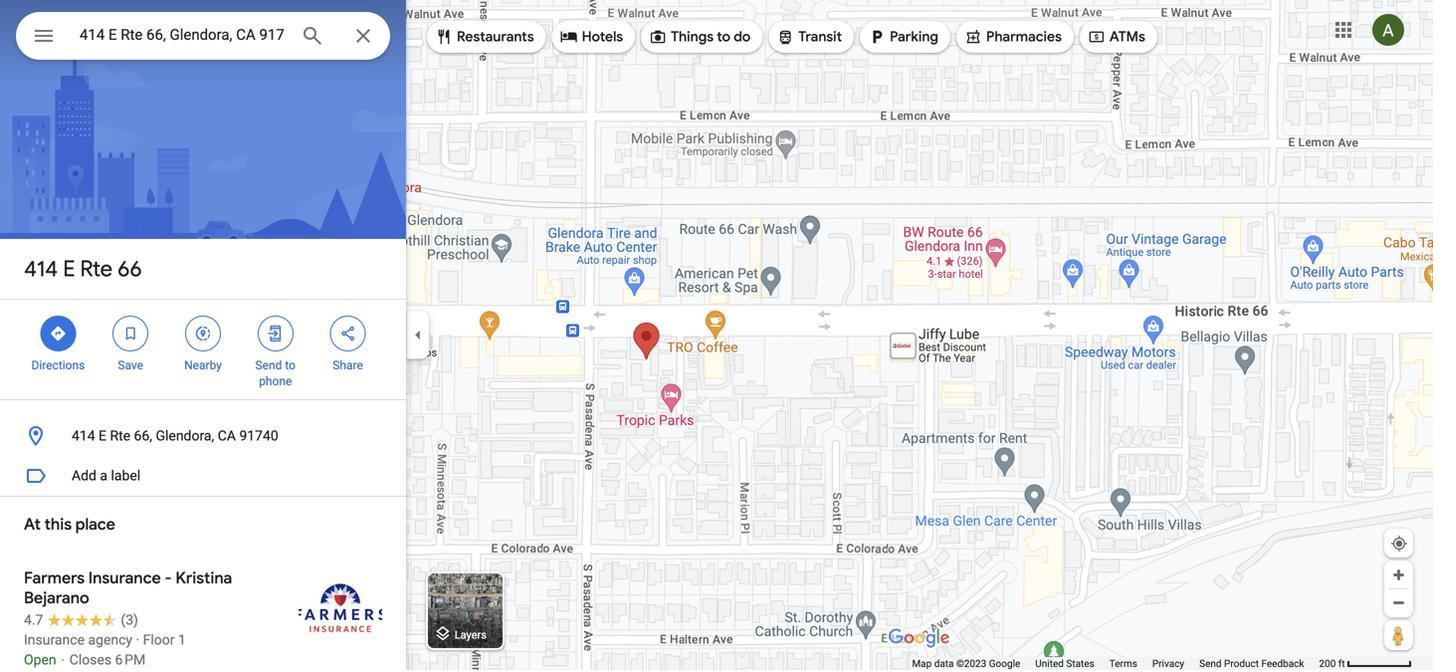 Task type: locate. For each thing, give the bounding box(es) containing it.
414 inside button
[[72, 428, 95, 444]]

terms
[[1110, 658, 1138, 670]]

0 horizontal spatial e
[[63, 255, 75, 283]]

terms button
[[1110, 657, 1138, 670]]

rte
[[80, 255, 112, 283], [110, 428, 131, 444]]

united states
[[1036, 658, 1095, 670]]

footer inside google maps element
[[913, 657, 1320, 670]]

send
[[255, 358, 282, 372], [1200, 658, 1222, 670]]

rte for 66,
[[110, 428, 131, 444]]

0 vertical spatial insurance
[[88, 568, 161, 589]]


[[122, 323, 140, 345]]

send inside send to phone
[[255, 358, 282, 372]]

1 horizontal spatial 414
[[72, 428, 95, 444]]

414 up add
[[72, 428, 95, 444]]

to left do
[[717, 28, 731, 46]]

layers
[[455, 629, 487, 641]]

0 horizontal spatial 414
[[24, 255, 58, 283]]

e up a
[[99, 428, 107, 444]]

insurance up the '⋅'
[[24, 632, 85, 648]]

a
[[100, 468, 108, 484]]

product
[[1225, 658, 1260, 670]]

414 e rte 66 main content
[[0, 0, 406, 670]]

 parking
[[868, 26, 939, 48]]


[[868, 26, 886, 48]]

414 for 414 e rte 66, glendora, ca 91740
[[72, 428, 95, 444]]

1
[[178, 632, 186, 648]]

e inside button
[[99, 428, 107, 444]]

1 horizontal spatial to
[[717, 28, 731, 46]]

 hotels
[[560, 26, 624, 48]]

0 vertical spatial rte
[[80, 255, 112, 283]]

google account: angela cha  
(angela.cha@adept.ai) image
[[1373, 14, 1405, 46]]

footer
[[913, 657, 1320, 670]]

add a label button
[[0, 456, 406, 496]]

e
[[63, 255, 75, 283], [99, 428, 107, 444]]

414 E Rte 66, Glendora, CA 91740 field
[[16, 12, 390, 60]]

⋅
[[60, 652, 66, 668]]


[[267, 323, 285, 345]]

to
[[717, 28, 731, 46], [285, 358, 296, 372]]

bejarano
[[24, 588, 89, 608]]

200 ft
[[1320, 658, 1346, 670]]

pharmacies
[[987, 28, 1062, 46]]

ca
[[218, 428, 236, 444]]

0 vertical spatial to
[[717, 28, 731, 46]]

kristina
[[176, 568, 232, 589]]


[[435, 26, 453, 48]]

zoom out image
[[1392, 596, 1407, 610]]

1 horizontal spatial insurance
[[88, 568, 161, 589]]

rte inside button
[[110, 428, 131, 444]]

0 horizontal spatial to
[[285, 358, 296, 372]]

4.7 stars 3 reviews image
[[24, 610, 138, 630]]

insurance
[[88, 568, 161, 589], [24, 632, 85, 648]]

414 up 
[[24, 255, 58, 283]]


[[965, 26, 983, 48]]

to up phone
[[285, 358, 296, 372]]

414
[[24, 255, 58, 283], [72, 428, 95, 444]]

0 horizontal spatial insurance
[[24, 632, 85, 648]]

google maps element
[[0, 0, 1434, 670]]

privacy
[[1153, 658, 1185, 670]]

1 vertical spatial send
[[1200, 658, 1222, 670]]

this
[[44, 514, 72, 535]]


[[339, 323, 357, 345]]

send left product
[[1200, 658, 1222, 670]]

to inside ' things to do'
[[717, 28, 731, 46]]

1 horizontal spatial e
[[99, 428, 107, 444]]

1 vertical spatial e
[[99, 428, 107, 444]]

rte left 66,
[[110, 428, 131, 444]]

farmers insurance - kristina bejarano
[[24, 568, 232, 608]]

hotels
[[582, 28, 624, 46]]

200
[[1320, 658, 1337, 670]]

at
[[24, 514, 41, 535]]

rte left the 66
[[80, 255, 112, 283]]

0 vertical spatial send
[[255, 358, 282, 372]]

closes
[[69, 652, 112, 668]]

insurance inside insurance agency · floor 1 open ⋅ closes 6 pm
[[24, 632, 85, 648]]

footer containing map data ©2023 google
[[913, 657, 1320, 670]]

·
[[136, 632, 140, 648]]

directions
[[31, 358, 85, 372]]

e left the 66
[[63, 255, 75, 283]]

-
[[165, 568, 172, 589]]

1 horizontal spatial send
[[1200, 658, 1222, 670]]

None field
[[80, 23, 285, 47]]

open
[[24, 652, 56, 668]]

1 vertical spatial 414
[[72, 428, 95, 444]]

1 vertical spatial insurance
[[24, 632, 85, 648]]

send up phone
[[255, 358, 282, 372]]

send product feedback button
[[1200, 657, 1305, 670]]

414 e rte 66, glendora, ca 91740 button
[[0, 416, 406, 456]]

0 vertical spatial 414
[[24, 255, 58, 283]]

1 vertical spatial rte
[[110, 428, 131, 444]]

glendora,
[[156, 428, 214, 444]]

insurance up (3)
[[88, 568, 161, 589]]


[[32, 21, 56, 50]]

phone
[[259, 374, 292, 388]]

0 vertical spatial e
[[63, 255, 75, 283]]

send inside button
[[1200, 658, 1222, 670]]

1 vertical spatial to
[[285, 358, 296, 372]]


[[1088, 26, 1106, 48]]

e for 414 e rte 66
[[63, 255, 75, 283]]

 pharmacies
[[965, 26, 1062, 48]]

6 pm
[[115, 652, 146, 668]]

0 horizontal spatial send
[[255, 358, 282, 372]]



Task type: vqa. For each thing, say whether or not it's contained in the screenshot.

yes



Task type: describe. For each thing, give the bounding box(es) containing it.
©2023
[[957, 658, 987, 670]]

66
[[118, 255, 142, 283]]

map data ©2023 google
[[913, 658, 1021, 670]]

save
[[118, 358, 143, 372]]

 transit
[[777, 26, 843, 48]]


[[194, 323, 212, 345]]

ft
[[1339, 658, 1346, 670]]

414 e rte 66, glendora, ca 91740
[[72, 428, 279, 444]]

to inside send to phone
[[285, 358, 296, 372]]

 restaurants
[[435, 26, 534, 48]]

91740
[[239, 428, 279, 444]]

atms
[[1110, 28, 1146, 46]]

data
[[935, 658, 954, 670]]

send to phone
[[255, 358, 296, 388]]

agency
[[88, 632, 132, 648]]

 atms
[[1088, 26, 1146, 48]]

transit
[[799, 28, 843, 46]]

at this place
[[24, 514, 115, 535]]

add a label
[[72, 468, 141, 484]]

e for 414 e rte 66, glendora, ca 91740
[[99, 428, 107, 444]]

414 e rte 66
[[24, 255, 142, 283]]


[[49, 323, 67, 345]]

share
[[333, 358, 363, 372]]

parking
[[890, 28, 939, 46]]

states
[[1067, 658, 1095, 670]]

place
[[75, 514, 115, 535]]

rte for 66
[[80, 255, 112, 283]]

send for send to phone
[[255, 358, 282, 372]]

zoom in image
[[1392, 568, 1407, 583]]

 things to do
[[649, 26, 751, 48]]

do
[[734, 28, 751, 46]]

label
[[111, 468, 141, 484]]

things
[[671, 28, 714, 46]]

floor
[[143, 632, 175, 648]]


[[649, 26, 667, 48]]

collapse side panel image
[[407, 324, 429, 346]]

insurance agency · floor 1 open ⋅ closes 6 pm
[[24, 632, 186, 668]]

farmers
[[24, 568, 85, 589]]

none field inside 414 e rte 66, glendora, ca 91740 field
[[80, 23, 285, 47]]

insurance inside farmers insurance - kristina bejarano
[[88, 568, 161, 589]]

privacy button
[[1153, 657, 1185, 670]]

united
[[1036, 658, 1064, 670]]

add
[[72, 468, 97, 484]]

feedback
[[1262, 658, 1305, 670]]

map
[[913, 658, 932, 670]]

414 for 414 e rte 66
[[24, 255, 58, 283]]

4.7
[[24, 612, 43, 628]]

66,
[[134, 428, 152, 444]]

200 ft button
[[1320, 658, 1413, 670]]

send for send product feedback
[[1200, 658, 1222, 670]]

 search field
[[16, 12, 390, 64]]

google
[[990, 658, 1021, 670]]

nearby
[[184, 358, 222, 372]]

(3)
[[121, 612, 138, 628]]

show your location image
[[1391, 535, 1409, 553]]

send product feedback
[[1200, 658, 1305, 670]]

actions for 414 e rte 66 region
[[0, 300, 406, 399]]

united states button
[[1036, 657, 1095, 670]]

restaurants
[[457, 28, 534, 46]]

 button
[[16, 12, 72, 64]]


[[560, 26, 578, 48]]

show street view coverage image
[[1385, 620, 1414, 650]]


[[777, 26, 795, 48]]



